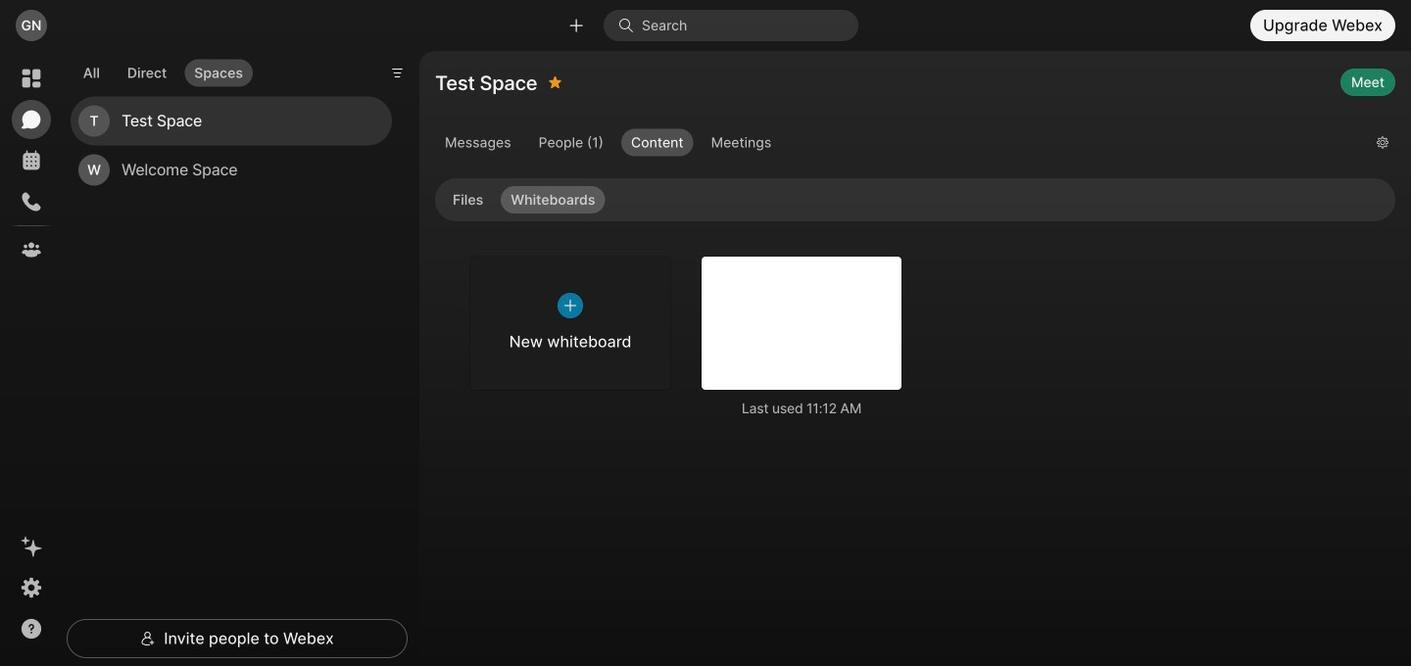 Task type: locate. For each thing, give the bounding box(es) containing it.
plus_12 image
[[558, 293, 583, 319]]

navigation
[[0, 51, 63, 666]]

group
[[435, 129, 1361, 161]]

tab list
[[69, 47, 258, 92]]

test space list item
[[71, 97, 392, 146]]

welcome space list item
[[71, 146, 392, 195]]



Task type: vqa. For each thing, say whether or not it's contained in the screenshot.
Webex 'tab list'
yes



Task type: describe. For each thing, give the bounding box(es) containing it.
webex tab list
[[12, 59, 51, 270]]



